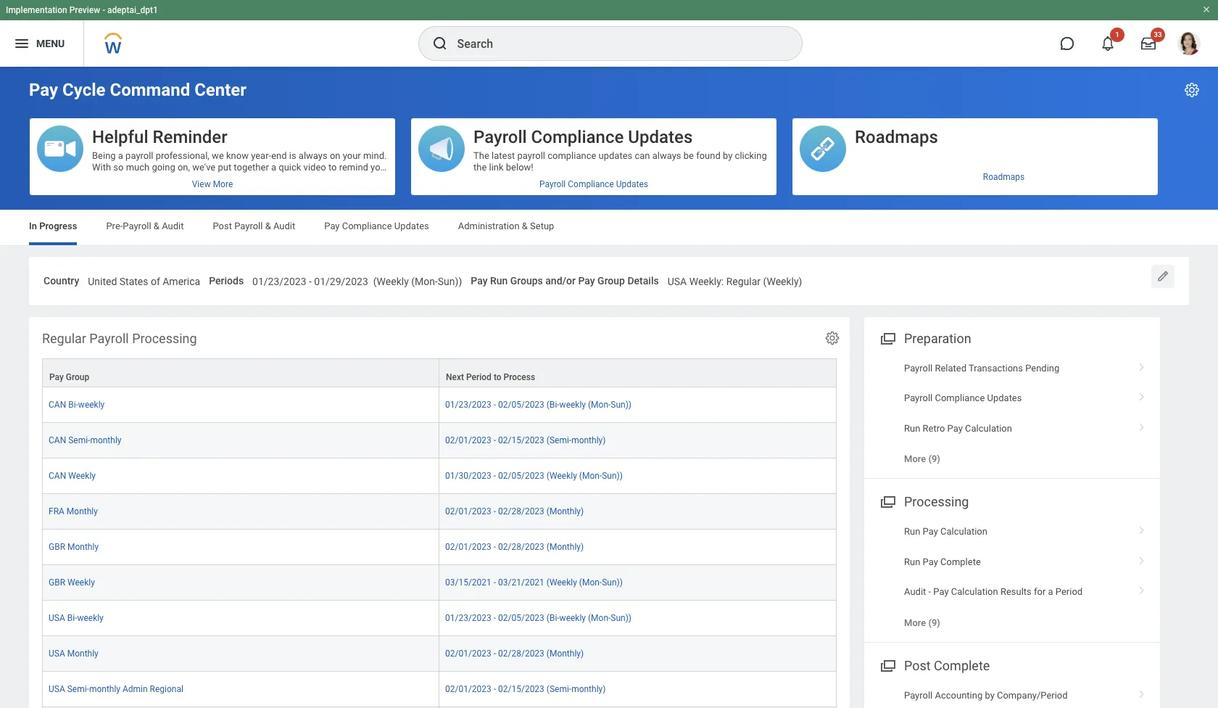 Task type: vqa. For each thing, say whether or not it's contained in the screenshot.


Task type: locate. For each thing, give the bounding box(es) containing it.
1 vertical spatial bi-
[[67, 613, 77, 623]]

pay run groups and/or pay group details element
[[668, 266, 803, 293]]

& right pre-
[[154, 221, 160, 231]]

period right for
[[1056, 586, 1083, 597]]

pay compliance updates
[[324, 221, 429, 231]]

9 row from the top
[[42, 636, 837, 672]]

01/23/2023 down the next
[[445, 400, 492, 410]]

1 vertical spatial 02/05/2023
[[498, 471, 545, 481]]

menu group image
[[878, 491, 897, 511], [878, 655, 897, 675]]

chevron right image inside payroll related transactions pending link
[[1133, 358, 1152, 372]]

processing down america
[[132, 331, 197, 346]]

0 vertical spatial regular
[[727, 276, 761, 287]]

list for preparation
[[865, 353, 1161, 474]]

2 more (9) button from the top
[[905, 616, 941, 629]]

03/15/2021 - 03/21/2021  (weekly (mon-sun))
[[445, 577, 623, 588]]

more for preparation
[[905, 453, 927, 464]]

more (9) down retro
[[905, 453, 941, 464]]

0 vertical spatial bi-
[[68, 400, 78, 410]]

1 horizontal spatial of
[[151, 276, 160, 287]]

1 chevron right image from the top
[[1133, 358, 1152, 372]]

a right for
[[1049, 586, 1054, 597]]

& down the together
[[265, 221, 271, 231]]

run for run pay complete
[[905, 556, 921, 567]]

0 horizontal spatial post
[[213, 221, 232, 231]]

1 row from the top
[[42, 358, 837, 388]]

processing
[[132, 331, 197, 346], [905, 494, 970, 510]]

roadmaps link
[[793, 166, 1159, 188]]

(mon- inside 01/30/2023 - 02/05/2023  (weekly (mon-sun)) link
[[580, 471, 602, 481]]

2 vertical spatial 01/23/2023
[[445, 613, 492, 623]]

and/or
[[546, 275, 576, 287]]

02/01/2023 - 02/28/2023  (monthly) for gbr monthly
[[445, 542, 584, 552]]

administration & setup
[[458, 221, 555, 231]]

semi- for usa
[[67, 684, 89, 694]]

(weekly for 02/05/2023
[[547, 471, 577, 481]]

weekly down 03/15/2021 - 03/21/2021  (weekly (mon-sun))
[[560, 613, 586, 623]]

1 list from the top
[[865, 353, 1161, 474]]

11 row from the top
[[42, 707, 837, 708]]

more (9) button
[[905, 452, 941, 465], [905, 616, 941, 629]]

calculation right retro
[[966, 423, 1013, 434]]

0 horizontal spatial payroll
[[126, 150, 153, 161]]

2 02/01/2023 - 02/28/2023  (monthly) link from the top
[[445, 539, 584, 552]]

audit
[[162, 221, 184, 231], [273, 221, 295, 231], [905, 586, 927, 597]]

row containing fra monthly
[[42, 494, 837, 529]]

more (9) link for preparation
[[865, 443, 1161, 474]]

02/15/2023 for can semi-monthly
[[498, 435, 545, 445]]

3 02/01/2023 from the top
[[445, 542, 492, 552]]

row containing pay group
[[42, 358, 837, 388]]

02/01/2023 - 02/15/2023  (semi-monthly) link for can semi-monthly
[[445, 432, 606, 445]]

2 chevron right image from the top
[[1133, 418, 1152, 432]]

complete down the "run pay calculation" in the bottom right of the page
[[941, 556, 981, 567]]

usa down the 'usa monthly'
[[49, 684, 65, 694]]

1 more from the top
[[905, 453, 927, 464]]

02/01/2023 for usa semi-monthly admin regional
[[445, 684, 492, 694]]

usa down usa bi-weekly
[[49, 648, 65, 659]]

more (9) link down "results"
[[865, 607, 1161, 638]]

weekly
[[68, 471, 96, 481], [67, 577, 95, 588]]

roadmaps inside button
[[855, 127, 939, 147]]

payroll compliance updates up compliance
[[474, 127, 693, 147]]

pre-payroll & audit
[[106, 221, 184, 231]]

row
[[42, 358, 837, 388], [42, 387, 837, 423], [42, 423, 837, 458], [42, 458, 837, 494], [42, 494, 837, 529], [42, 529, 837, 565], [42, 565, 837, 601], [42, 601, 837, 636], [42, 636, 837, 672], [42, 672, 837, 707], [42, 707, 837, 708]]

payroll down united
[[89, 331, 129, 346]]

1 horizontal spatial &
[[265, 221, 271, 231]]

1 vertical spatial 02/01/2023 - 02/15/2023  (semi-monthly) link
[[445, 681, 606, 694]]

weekly inside "link"
[[67, 577, 95, 588]]

2 02/01/2023 - 02/28/2023  (monthly) from the top
[[445, 542, 584, 552]]

0 vertical spatial more (9)
[[905, 453, 941, 464]]

1 vertical spatial (semi-
[[547, 684, 572, 694]]

usa inside text field
[[668, 276, 687, 287]]

2 vertical spatial to
[[494, 372, 502, 382]]

weekly down next period to process popup button
[[560, 400, 586, 410]]

(mon- for 01/23/2023 - 01/29/2023  (weekly (mon-sun))
[[412, 276, 438, 287]]

to left process
[[494, 372, 502, 382]]

2 more (9) link from the top
[[865, 607, 1161, 638]]

2 gbr from the top
[[49, 577, 65, 588]]

1 more (9) from the top
[[905, 453, 941, 464]]

1
[[1116, 30, 1120, 38]]

01/23/2023 - 02/05/2023  (bi-weekly (mon-sun)) link down process
[[445, 397, 632, 410]]

audit down 'run pay complete'
[[905, 586, 927, 597]]

payroll
[[474, 127, 527, 147], [540, 179, 566, 189], [123, 221, 151, 231], [234, 221, 263, 231], [89, 331, 129, 346], [905, 363, 933, 374], [905, 393, 933, 404], [905, 690, 933, 701]]

0 horizontal spatial of
[[92, 173, 101, 184]]

0 horizontal spatial period
[[466, 372, 492, 382]]

always up video
[[299, 150, 328, 161]]

3 02/05/2023 from the top
[[498, 613, 545, 623]]

chevron right image inside run pay calculation link
[[1133, 521, 1152, 536]]

2 list from the top
[[865, 517, 1161, 638]]

2 horizontal spatial &
[[522, 221, 528, 231]]

0 vertical spatial 02/01/2023 - 02/28/2023  (monthly) link
[[445, 503, 584, 516]]

usa up the usa monthly 'link' at the bottom left of page
[[49, 613, 65, 623]]

01/23/2023 - 01/29/2023  (Weekly (Mon-Sun)) text field
[[253, 267, 462, 292]]

1 vertical spatial 01/23/2023 - 02/05/2023  (bi-weekly (mon-sun)) link
[[445, 610, 632, 623]]

0 vertical spatial weekly
[[68, 471, 96, 481]]

0 vertical spatial of
[[92, 173, 101, 184]]

(semi- for usa semi-monthly admin regional
[[547, 684, 572, 694]]

semi- inside 'can semi-monthly' link
[[68, 435, 90, 445]]

(bi- up 01/30/2023 - 02/05/2023  (weekly (mon-sun)) link
[[547, 400, 560, 410]]

02/01/2023 - 02/28/2023  (monthly) link down 03/21/2021 at the left of page
[[445, 646, 584, 659]]

02/05/2023 inside 01/30/2023 - 02/05/2023  (weekly (mon-sun)) link
[[498, 471, 545, 481]]

3 row from the top
[[42, 423, 837, 458]]

1 menu group image from the top
[[878, 491, 897, 511]]

gbr inside "link"
[[49, 577, 65, 588]]

1 vertical spatial more
[[905, 617, 927, 628]]

- for row containing fra monthly
[[494, 506, 496, 516]]

1 02/28/2023 from the top
[[498, 506, 545, 516]]

02/05/2023 for can weekly
[[498, 471, 545, 481]]

2 vertical spatial can
[[49, 471, 66, 481]]

company/period
[[998, 690, 1068, 701]]

0 vertical spatial can
[[49, 400, 66, 410]]

0 vertical spatial processing
[[132, 331, 197, 346]]

monthly down usa bi-weekly
[[67, 648, 99, 659]]

row containing usa bi-weekly
[[42, 601, 837, 636]]

chevron right image for pending
[[1133, 358, 1152, 372]]

fra
[[49, 506, 64, 516]]

regular
[[727, 276, 761, 287], [42, 331, 86, 346]]

chevron right image inside payroll accounting by company/period link
[[1133, 685, 1152, 699]]

to inside popup button
[[494, 372, 502, 382]]

complete inside list
[[941, 556, 981, 567]]

1 vertical spatial weekly
[[67, 577, 95, 588]]

1 02/01/2023 - 02/28/2023  (monthly) link from the top
[[445, 503, 584, 516]]

0 vertical spatial monthly)
[[572, 435, 606, 445]]

payroll compliance updates link down transactions
[[865, 383, 1161, 413]]

chevron right image for payroll accounting by company/period
[[1133, 685, 1152, 699]]

2 vertical spatial chevron right image
[[1133, 581, 1152, 596]]

03/21/2021
[[498, 577, 545, 588]]

1 (bi- from the top
[[547, 400, 560, 410]]

2 01/23/2023 - 02/05/2023  (bi-weekly (mon-sun)) link from the top
[[445, 610, 632, 623]]

- inside text field
[[309, 276, 312, 287]]

4 02/01/2023 from the top
[[445, 648, 492, 659]]

stress
[[287, 173, 313, 184]]

edit image
[[1156, 269, 1171, 284]]

pay left cycle
[[29, 80, 58, 100]]

process
[[504, 372, 536, 382]]

sun))
[[438, 276, 462, 287], [611, 400, 632, 410], [602, 471, 623, 481], [602, 577, 623, 588], [611, 613, 632, 623]]

pay up can bi-weekly link
[[49, 372, 64, 382]]

regular inside text field
[[727, 276, 761, 287]]

1 vertical spatial of
[[151, 276, 160, 287]]

2 always from the left
[[653, 150, 682, 161]]

know
[[226, 150, 249, 161]]

can down pay group
[[49, 400, 66, 410]]

cell
[[42, 707, 440, 708], [440, 707, 837, 708]]

1 chevron right image from the top
[[1133, 388, 1152, 402]]

gbr
[[49, 542, 65, 552], [49, 577, 65, 588]]

3 (monthly) from the top
[[547, 648, 584, 659]]

close environment banner image
[[1203, 5, 1212, 14]]

(mon- inside 01/23/2023 - 01/29/2023  (weekly (mon-sun)) text field
[[412, 276, 438, 287]]

2 (9) from the top
[[929, 617, 941, 628]]

1 horizontal spatial by
[[986, 690, 995, 701]]

retro
[[923, 423, 946, 434]]

1 vertical spatial (bi-
[[547, 613, 560, 623]]

group up can bi-weekly link
[[66, 372, 89, 382]]

(semi- for can semi-monthly
[[547, 435, 572, 445]]

1 payroll from the left
[[126, 150, 153, 161]]

monthly for can
[[90, 435, 122, 445]]

keep
[[244, 173, 264, 184]]

roadmaps
[[855, 127, 939, 147], [984, 172, 1025, 182]]

run left groups
[[490, 275, 508, 287]]

0 vertical spatial complete
[[941, 556, 981, 567]]

weekly up the usa monthly 'link' at the bottom left of page
[[77, 613, 104, 623]]

1 02/15/2023 from the top
[[498, 435, 545, 445]]

1 vertical spatial 01/23/2023 - 02/05/2023  (bi-weekly (mon-sun))
[[445, 613, 632, 623]]

0 horizontal spatial &
[[154, 221, 160, 231]]

sun)) inside text field
[[438, 276, 462, 287]]

post inside tab list
[[213, 221, 232, 231]]

calculation
[[966, 423, 1013, 434], [941, 526, 988, 537], [952, 586, 999, 597]]

1 & from the left
[[154, 221, 160, 231]]

list containing run pay calculation
[[865, 517, 1161, 638]]

1 01/23/2023 - 02/05/2023  (bi-weekly (mon-sun)) link from the top
[[445, 397, 632, 410]]

compliance up compliance
[[532, 127, 624, 147]]

01/23/2023 down the 03/15/2021
[[445, 613, 492, 623]]

0 vertical spatial more (9) link
[[865, 443, 1161, 474]]

can up can weekly link
[[49, 435, 66, 445]]

1 horizontal spatial a
[[271, 162, 276, 173]]

row containing can bi-weekly
[[42, 387, 837, 423]]

02/01/2023 - 02/28/2023  (monthly) up 03/21/2021 at the left of page
[[445, 542, 584, 552]]

group left 'details'
[[598, 275, 625, 287]]

next period to process button
[[440, 359, 837, 387]]

1 vertical spatial monthly
[[89, 684, 120, 694]]

group
[[598, 275, 625, 287], [66, 372, 89, 382]]

payroll compliance updates link down the latest payroll compliance updates can always be found by clicking the link below! at the top of the page
[[411, 173, 777, 195]]

01/23/2023 - 02/05/2023  (bi-weekly (mon-sun)) down 03/15/2021 - 03/21/2021  (weekly (mon-sun))
[[445, 613, 632, 623]]

01/30/2023 - 02/05/2023  (weekly (mon-sun)) link
[[445, 468, 623, 481]]

1 vertical spatial 02/01/2023 - 02/15/2023  (semi-monthly)
[[445, 684, 606, 694]]

periods element
[[253, 266, 462, 293]]

1 vertical spatial 02/01/2023 - 02/28/2023  (monthly)
[[445, 542, 584, 552]]

& for pre-payroll & audit
[[154, 221, 160, 231]]

2 vertical spatial 02/01/2023 - 02/28/2023  (monthly)
[[445, 648, 584, 659]]

regular right weekly:
[[727, 276, 761, 287]]

3 02/28/2023 from the top
[[498, 648, 545, 659]]

going
[[152, 162, 175, 173]]

02/01/2023 - 02/15/2023  (semi-monthly) for usa semi-monthly admin regional
[[445, 684, 606, 694]]

0 vertical spatial (monthly)
[[547, 506, 584, 516]]

payroll compliance updates
[[474, 127, 693, 147], [540, 179, 649, 189], [905, 393, 1023, 404]]

semi-
[[68, 435, 90, 445], [67, 684, 89, 694]]

gbr for gbr weekly
[[49, 577, 65, 588]]

weekly up 'can semi-monthly' link
[[78, 400, 105, 410]]

2 02/01/2023 - 02/15/2023  (semi-monthly) link from the top
[[445, 681, 606, 694]]

group inside popup button
[[66, 372, 89, 382]]

2 menu group image from the top
[[878, 655, 897, 675]]

quick
[[279, 162, 301, 173]]

2 (monthly) from the top
[[547, 542, 584, 552]]

0 vertical spatial menu group image
[[878, 491, 897, 511]]

payroll up below!
[[518, 150, 546, 161]]

1 horizontal spatial your
[[343, 150, 361, 161]]

period right the next
[[466, 372, 492, 382]]

menu group image for processing
[[878, 491, 897, 511]]

0 vertical spatial 02/01/2023 - 02/28/2023  (monthly)
[[445, 506, 584, 516]]

33
[[1154, 30, 1163, 38]]

0 vertical spatial 02/05/2023
[[498, 400, 545, 410]]

of right 'states'
[[151, 276, 160, 287]]

audit down concepts
[[162, 221, 184, 231]]

payroll
[[126, 150, 153, 161], [518, 150, 546, 161]]

1 02/01/2023 from the top
[[445, 435, 492, 445]]

2 horizontal spatial audit
[[905, 586, 927, 597]]

by right found
[[723, 150, 733, 161]]

pay down the "run pay calculation" in the bottom right of the page
[[923, 556, 939, 567]]

helpful
[[92, 127, 148, 147]]

chevron right image inside run retro pay calculation link
[[1133, 418, 1152, 432]]

1 vertical spatial menu group image
[[878, 655, 897, 675]]

0 horizontal spatial group
[[66, 372, 89, 382]]

0 vertical spatial more (9) button
[[905, 452, 941, 465]]

01/23/2023 - 02/05/2023  (bi-weekly (mon-sun)) for row containing usa bi-weekly 01/23/2023 - 02/05/2023  (bi-weekly (mon-sun)) link
[[445, 613, 632, 623]]

02/01/2023 for gbr monthly
[[445, 542, 492, 552]]

02/28/2023
[[498, 506, 545, 516], [498, 542, 545, 552], [498, 648, 545, 659]]

1 vertical spatial by
[[986, 690, 995, 701]]

1 vertical spatial more (9) button
[[905, 616, 941, 629]]

weekly
[[78, 400, 105, 410], [560, 400, 586, 410], [77, 613, 104, 623], [560, 613, 586, 623]]

more (9) link down run retro pay calculation
[[865, 443, 1161, 474]]

0 vertical spatial by
[[723, 150, 733, 161]]

0 vertical spatial chevron right image
[[1133, 358, 1152, 372]]

(9)
[[929, 453, 941, 464], [929, 617, 941, 628]]

updates
[[629, 127, 693, 147], [616, 179, 649, 189], [395, 221, 429, 231], [988, 393, 1023, 404]]

1 01/23/2023 - 02/05/2023  (bi-weekly (mon-sun)) from the top
[[445, 400, 632, 410]]

run for run retro pay calculation
[[905, 423, 921, 434]]

2 vertical spatial calculation
[[952, 586, 999, 597]]

the latest payroll compliance updates can always be found by clicking the link below!
[[474, 150, 767, 173]]

processing up the "run pay calculation" in the bottom right of the page
[[905, 494, 970, 510]]

2 02/15/2023 from the top
[[498, 684, 545, 694]]

01/23/2023 - 02/05/2023  (bi-weekly (mon-sun)) link
[[445, 397, 632, 410], [445, 610, 632, 623]]

01/23/2023 - 02/05/2023  (bi-weekly (mon-sun))
[[445, 400, 632, 410], [445, 613, 632, 623]]

01/23/2023 inside text field
[[253, 276, 307, 287]]

2 & from the left
[[265, 221, 271, 231]]

(weekly inside text field
[[373, 276, 409, 287]]

usa for usa monthly
[[49, 648, 65, 659]]

4 row from the top
[[42, 458, 837, 494]]

1 more (9) button from the top
[[905, 452, 941, 465]]

monthly inside 'link'
[[67, 542, 99, 552]]

chevron right image for calculation
[[1133, 581, 1152, 596]]

2 horizontal spatial a
[[1049, 586, 1054, 597]]

row containing gbr monthly
[[42, 529, 837, 565]]

2 02/05/2023 from the top
[[498, 471, 545, 481]]

1 horizontal spatial group
[[598, 275, 625, 287]]

0 vertical spatial calculation
[[966, 423, 1013, 434]]

concepts
[[172, 173, 211, 184]]

monthly for usa
[[89, 684, 120, 694]]

02/28/2023 up 03/21/2021 at the left of page
[[498, 542, 545, 552]]

0 vertical spatial gbr
[[49, 542, 65, 552]]

bi- for usa
[[67, 613, 77, 623]]

2 (semi- from the top
[[547, 684, 572, 694]]

2 01/23/2023 - 02/05/2023  (bi-weekly (mon-sun)) from the top
[[445, 613, 632, 623]]

10 row from the top
[[42, 672, 837, 707]]

run
[[490, 275, 508, 287], [905, 423, 921, 434], [905, 526, 921, 537], [905, 556, 921, 567]]

1 02/01/2023 - 02/15/2023  (semi-monthly) from the top
[[445, 435, 606, 445]]

02/05/2023 right 01/30/2023
[[498, 471, 545, 481]]

usa bi-weekly
[[49, 613, 104, 623]]

roadmaps button
[[793, 118, 1159, 173]]

usa for usa weekly: regular (weekly)
[[668, 276, 687, 287]]

run up 'run pay complete'
[[905, 526, 921, 537]]

to down put
[[213, 173, 222, 184]]

more (9) button down retro
[[905, 452, 941, 465]]

2 chevron right image from the top
[[1133, 551, 1152, 566]]

chevron right image
[[1133, 388, 1152, 402], [1133, 418, 1152, 432], [1133, 521, 1152, 536], [1133, 685, 1152, 699]]

(mon- inside the 03/15/2021 - 03/21/2021  (weekly (mon-sun)) link
[[580, 577, 602, 588]]

updates inside tab list
[[395, 221, 429, 231]]

latest
[[492, 150, 515, 161]]

monthly right the fra on the left of the page
[[67, 506, 98, 516]]

0 vertical spatial group
[[598, 275, 625, 287]]

1 vertical spatial roadmaps
[[984, 172, 1025, 182]]

chevron right image inside audit - pay calculation results for a period link
[[1133, 581, 1152, 596]]

regional
[[150, 684, 183, 694]]

so
[[113, 162, 124, 173]]

02/01/2023 - 02/28/2023  (monthly) for fra monthly
[[445, 506, 584, 516]]

1 horizontal spatial always
[[653, 150, 682, 161]]

notifications large image
[[1101, 36, 1116, 51]]

3 02/01/2023 - 02/28/2023  (monthly) link from the top
[[445, 646, 584, 659]]

payroll inside being a payroll professional, we know year-end is always on your mind. with so much going on, we've put together a quick video to remind you of some important concepts to help keep your stress down!
[[126, 150, 153, 161]]

3 chevron right image from the top
[[1133, 581, 1152, 596]]

can for can bi-weekly
[[49, 400, 66, 410]]

united
[[88, 276, 117, 287]]

- for row containing gbr monthly
[[494, 542, 496, 552]]

calculation up 'run pay complete'
[[941, 526, 988, 537]]

run pay calculation link
[[865, 517, 1161, 547]]

we
[[212, 150, 224, 161]]

pay up 'run pay complete'
[[923, 526, 939, 537]]

configure this page image
[[1184, 81, 1201, 99]]

1 (monthly) from the top
[[547, 506, 584, 516]]

the
[[474, 150, 490, 161]]

2 02/01/2023 from the top
[[445, 506, 492, 516]]

0 vertical spatial (bi-
[[547, 400, 560, 410]]

& left "setup"
[[522, 221, 528, 231]]

monthly) for usa semi-monthly admin regional
[[572, 684, 606, 694]]

1 vertical spatial 02/28/2023
[[498, 542, 545, 552]]

1 02/01/2023 - 02/15/2023  (semi-monthly) link from the top
[[445, 432, 606, 445]]

2 vertical spatial 02/01/2023 - 02/28/2023  (monthly) link
[[445, 646, 584, 659]]

6 row from the top
[[42, 529, 837, 565]]

2 row from the top
[[42, 387, 837, 423]]

monthly left admin
[[89, 684, 120, 694]]

1 horizontal spatial audit
[[273, 221, 295, 231]]

implementation preview -   adeptai_dpt1
[[6, 5, 158, 15]]

can up the fra on the left of the page
[[49, 471, 66, 481]]

1 monthly) from the top
[[572, 435, 606, 445]]

pay right retro
[[948, 423, 963, 434]]

payroll up much
[[126, 150, 153, 161]]

0 vertical spatial (weekly
[[373, 276, 409, 287]]

(bi- for row containing can bi-weekly
[[547, 400, 560, 410]]

audit inside list
[[905, 586, 927, 597]]

bi- up the usa monthly 'link' at the bottom left of page
[[67, 613, 77, 623]]

2 vertical spatial 02/05/2023
[[498, 613, 545, 623]]

semi- inside usa semi-monthly admin regional link
[[67, 684, 89, 694]]

0 vertical spatial 01/23/2023
[[253, 276, 307, 287]]

1 vertical spatial regular
[[42, 331, 86, 346]]

2 payroll from the left
[[518, 150, 546, 161]]

01/23/2023 - 02/05/2023  (bi-weekly (mon-sun)) down process
[[445, 400, 632, 410]]

much
[[126, 162, 150, 173]]

02/01/2023 - 02/15/2023  (semi-monthly) link
[[445, 432, 606, 445], [445, 681, 606, 694]]

run down the "run pay calculation" in the bottom right of the page
[[905, 556, 921, 567]]

by
[[723, 150, 733, 161], [986, 690, 995, 701]]

gbr up usa bi-weekly link on the bottom left of the page
[[49, 577, 65, 588]]

0 vertical spatial 02/01/2023 - 02/15/2023  (semi-monthly)
[[445, 435, 606, 445]]

pay left groups
[[471, 275, 488, 287]]

2 more from the top
[[905, 617, 927, 628]]

your down 'quick'
[[267, 173, 285, 184]]

02/01/2023 - 02/28/2023  (monthly)
[[445, 506, 584, 516], [445, 542, 584, 552], [445, 648, 584, 659]]

(mon-
[[412, 276, 438, 287], [588, 400, 611, 410], [580, 471, 602, 481], [580, 577, 602, 588], [588, 613, 611, 623]]

3 02/01/2023 - 02/28/2023  (monthly) from the top
[[445, 648, 584, 659]]

payroll compliance updates down the latest payroll compliance updates can always be found by clicking the link below! at the top of the page
[[540, 179, 649, 189]]

below!
[[506, 162, 534, 173]]

a up so
[[118, 150, 123, 161]]

2 can from the top
[[49, 435, 66, 445]]

on
[[330, 150, 341, 161]]

02/01/2023
[[445, 435, 492, 445], [445, 506, 492, 516], [445, 542, 492, 552], [445, 648, 492, 659], [445, 684, 492, 694]]

end
[[271, 150, 287, 161]]

1 vertical spatial list
[[865, 517, 1161, 638]]

sun)) for 03/15/2021 - 03/21/2021  (weekly (mon-sun))
[[602, 577, 623, 588]]

the
[[474, 162, 487, 173]]

chevron right image for run retro pay calculation
[[1133, 418, 1152, 432]]

1 vertical spatial chevron right image
[[1133, 551, 1152, 566]]

2 vertical spatial 02/28/2023
[[498, 648, 545, 659]]

more (9) for processing
[[905, 617, 941, 628]]

list containing payroll related transactions pending
[[865, 353, 1161, 474]]

0 horizontal spatial roadmaps
[[855, 127, 939, 147]]

01/23/2023 for row containing usa bi-weekly 01/23/2023 - 02/05/2023  (bi-weekly (mon-sun)) link
[[445, 613, 492, 623]]

5 row from the top
[[42, 494, 837, 529]]

1 horizontal spatial payroll compliance updates link
[[865, 383, 1161, 413]]

0 horizontal spatial by
[[723, 150, 733, 161]]

(mon- for 01/30/2023 - 02/05/2023  (weekly (mon-sun))
[[580, 471, 602, 481]]

2 02/28/2023 from the top
[[498, 542, 545, 552]]

gbr inside 'link'
[[49, 542, 65, 552]]

2 (bi- from the top
[[547, 613, 560, 623]]

1 02/01/2023 - 02/28/2023  (monthly) from the top
[[445, 506, 584, 516]]

0 horizontal spatial always
[[299, 150, 328, 161]]

2 vertical spatial (weekly
[[547, 577, 577, 588]]

to down on
[[329, 162, 337, 173]]

5 02/01/2023 from the top
[[445, 684, 492, 694]]

post for post complete
[[905, 658, 931, 673]]

gbr weekly link
[[49, 574, 95, 588]]

02/01/2023 - 02/28/2023  (monthly) link for usa monthly
[[445, 646, 584, 659]]

1 can from the top
[[49, 400, 66, 410]]

1 vertical spatial more (9) link
[[865, 607, 1161, 638]]

main content
[[0, 67, 1219, 708]]

(9) down retro
[[929, 453, 941, 464]]

sun)) for 01/23/2023 - 01/29/2023  (weekly (mon-sun))
[[438, 276, 462, 287]]

- for row containing can bi-weekly
[[494, 400, 496, 410]]

1 (semi- from the top
[[547, 435, 572, 445]]

semi- down the 'usa monthly'
[[67, 684, 89, 694]]

1 vertical spatial (weekly
[[547, 471, 577, 481]]

0 horizontal spatial a
[[118, 150, 123, 161]]

payroll inside the latest payroll compliance updates can always be found by clicking the link below!
[[518, 150, 546, 161]]

01/23/2023 - 02/05/2023  (bi-weekly (mon-sun)) for 01/23/2023 - 02/05/2023  (bi-weekly (mon-sun)) link related to row containing can bi-weekly
[[445, 400, 632, 410]]

1 vertical spatial period
[[1056, 586, 1083, 597]]

regular payroll processing element
[[29, 317, 850, 708]]

professional,
[[156, 150, 210, 161]]

post
[[213, 221, 232, 231], [905, 658, 931, 673]]

1 vertical spatial 02/01/2023 - 02/28/2023  (monthly) link
[[445, 539, 584, 552]]

4 chevron right image from the top
[[1133, 685, 1152, 699]]

(bi-
[[547, 400, 560, 410], [547, 613, 560, 623]]

02/01/2023 - 02/28/2023  (monthly) down 03/21/2021 at the left of page
[[445, 648, 584, 659]]

0 vertical spatial monthly
[[90, 435, 122, 445]]

01/23/2023 - 02/05/2023  (bi-weekly (mon-sun)) link for row containing usa bi-weekly
[[445, 610, 632, 623]]

audit for pre-payroll & audit
[[162, 221, 184, 231]]

calculation left "results"
[[952, 586, 999, 597]]

(bi- down 03/15/2021 - 03/21/2021  (weekly (mon-sun))
[[547, 613, 560, 623]]

more (9) up post complete
[[905, 617, 941, 628]]

chevron right image for payroll compliance updates
[[1133, 388, 1152, 402]]

more down retro
[[905, 453, 927, 464]]

2 02/01/2023 - 02/15/2023  (semi-monthly) from the top
[[445, 684, 606, 694]]

0 horizontal spatial audit
[[162, 221, 184, 231]]

period
[[466, 372, 492, 382], [1056, 586, 1083, 597]]

compliance inside tab list
[[342, 221, 392, 231]]

more (9) button up post complete
[[905, 616, 941, 629]]

usa inside 'link'
[[49, 648, 65, 659]]

0 vertical spatial 02/15/2023
[[498, 435, 545, 445]]

2 vertical spatial monthly
[[67, 648, 99, 659]]

your
[[343, 150, 361, 161], [267, 173, 285, 184]]

1 02/05/2023 from the top
[[498, 400, 545, 410]]

1 vertical spatial post
[[905, 658, 931, 673]]

payroll accounting by company/period link
[[865, 681, 1161, 708]]

audit for post payroll & audit
[[273, 221, 295, 231]]

your up remind
[[343, 150, 361, 161]]

by inside the latest payroll compliance updates can always be found by clicking the link below!
[[723, 150, 733, 161]]

bi-
[[68, 400, 78, 410], [67, 613, 77, 623]]

2 vertical spatial payroll compliance updates
[[905, 393, 1023, 404]]

groups
[[511, 275, 543, 287]]

chevron right image inside the payroll compliance updates link
[[1133, 388, 1152, 402]]

2 more (9) from the top
[[905, 617, 941, 628]]

more (9) button for preparation
[[905, 452, 941, 465]]

1 cell from the left
[[42, 707, 440, 708]]

monthly inside 'link'
[[67, 648, 99, 659]]

gbr for gbr monthly
[[49, 542, 65, 552]]

USA Weekly: Regular (Weekly) text field
[[668, 267, 803, 292]]

menu
[[36, 37, 65, 49]]

3 can from the top
[[49, 471, 66, 481]]

02/05/2023 for usa bi-weekly
[[498, 613, 545, 623]]

always left be on the right top of page
[[653, 150, 682, 161]]

02/28/2023 down 01/30/2023 - 02/05/2023  (weekly (mon-sun))
[[498, 506, 545, 516]]

gbr monthly
[[49, 542, 99, 552]]

compliance up run retro pay calculation
[[936, 393, 985, 404]]

03/15/2021
[[445, 577, 492, 588]]

payroll related transactions pending link
[[865, 353, 1161, 383]]

2 monthly) from the top
[[572, 684, 606, 694]]

02/28/2023 for usa monthly
[[498, 648, 545, 659]]

1 vertical spatial (9)
[[929, 617, 941, 628]]

monthly up the gbr weekly "link"
[[67, 542, 99, 552]]

0 horizontal spatial your
[[267, 173, 285, 184]]

weekly for gbr weekly
[[67, 577, 95, 588]]

0 vertical spatial 02/28/2023
[[498, 506, 545, 516]]

01/23/2023 - 02/05/2023  (bi-weekly (mon-sun)) link for row containing can bi-weekly
[[445, 397, 632, 410]]

run for run pay calculation
[[905, 526, 921, 537]]

by right accounting
[[986, 690, 995, 701]]

1 vertical spatial gbr
[[49, 577, 65, 588]]

1 vertical spatial group
[[66, 372, 89, 382]]

usa monthly
[[49, 648, 99, 659]]

0 horizontal spatial payroll compliance updates link
[[411, 173, 777, 195]]

monthly
[[90, 435, 122, 445], [89, 684, 120, 694]]

a inside audit - pay calculation results for a period link
[[1049, 586, 1054, 597]]

02/01/2023 for can semi-monthly
[[445, 435, 492, 445]]

01/23/2023 right periods at the top left
[[253, 276, 307, 287]]

complete up accounting
[[935, 658, 991, 673]]

preparation
[[905, 331, 972, 346]]

7 row from the top
[[42, 565, 837, 601]]

weekly up usa bi-weekly link on the bottom left of the page
[[67, 577, 95, 588]]

0 vertical spatial post
[[213, 221, 232, 231]]

02/05/2023 down 03/21/2021 at the left of page
[[498, 613, 545, 623]]

1 gbr from the top
[[49, 542, 65, 552]]

list for processing
[[865, 517, 1161, 638]]

chevron right image
[[1133, 358, 1152, 372], [1133, 551, 1152, 566], [1133, 581, 1152, 596]]

list
[[865, 353, 1161, 474], [865, 517, 1161, 638]]

02/28/2023 down 03/21/2021 at the left of page
[[498, 648, 545, 659]]

audit down the stress
[[273, 221, 295, 231]]

8 row from the top
[[42, 601, 837, 636]]

search image
[[431, 35, 449, 52]]

3 chevron right image from the top
[[1133, 521, 1152, 536]]

inbox large image
[[1142, 36, 1156, 51]]

0 vertical spatial to
[[329, 162, 337, 173]]

tab list
[[15, 210, 1204, 245]]

1 always from the left
[[299, 150, 328, 161]]

(9) up post complete
[[929, 617, 941, 628]]

gbr down the fra on the left of the page
[[49, 542, 65, 552]]

1 (9) from the top
[[929, 453, 941, 464]]

1 more (9) link from the top
[[865, 443, 1161, 474]]

02/01/2023 for fra monthly
[[445, 506, 492, 516]]



Task type: describe. For each thing, give the bounding box(es) containing it.
progress
[[39, 221, 77, 231]]

admin
[[123, 684, 148, 694]]

Search Workday  search field
[[457, 28, 772, 59]]

pay group button
[[43, 359, 439, 387]]

can bi-weekly
[[49, 400, 105, 410]]

1 vertical spatial payroll compliance updates
[[540, 179, 649, 189]]

can for can semi-monthly
[[49, 435, 66, 445]]

run pay complete link
[[865, 547, 1161, 577]]

row containing can semi-monthly
[[42, 423, 837, 458]]

next
[[446, 372, 464, 382]]

menu banner
[[0, 0, 1219, 67]]

updates inside list
[[988, 393, 1023, 404]]

sun)) for 01/30/2023 - 02/05/2023  (weekly (mon-sun))
[[602, 471, 623, 481]]

compliance
[[548, 150, 597, 161]]

setup
[[530, 221, 555, 231]]

1 horizontal spatial roadmaps
[[984, 172, 1025, 182]]

pay down 'run pay complete'
[[934, 586, 949, 597]]

payroll for payroll
[[518, 150, 546, 161]]

1 vertical spatial complete
[[935, 658, 991, 673]]

states
[[120, 276, 148, 287]]

related
[[936, 363, 967, 374]]

country element
[[88, 266, 200, 293]]

0 horizontal spatial processing
[[132, 331, 197, 346]]

02/01/2023 - 02/28/2023  (monthly) link for fra monthly
[[445, 503, 584, 516]]

be
[[684, 150, 694, 161]]

profile logan mcneil image
[[1178, 32, 1201, 58]]

payroll compliance updates inside list
[[905, 393, 1023, 404]]

run pay calculation
[[905, 526, 988, 537]]

payroll related transactions pending
[[905, 363, 1060, 374]]

can semi-monthly link
[[49, 432, 122, 445]]

pay cycle command center
[[29, 80, 247, 100]]

audit - pay calculation results for a period link
[[865, 577, 1161, 607]]

can bi-weekly link
[[49, 397, 105, 410]]

country
[[44, 275, 79, 287]]

0 horizontal spatial regular
[[42, 331, 86, 346]]

(weekly for 01/29/2023
[[373, 276, 409, 287]]

post for post payroll & audit
[[213, 221, 232, 231]]

payroll up retro
[[905, 393, 933, 404]]

1 vertical spatial your
[[267, 173, 285, 184]]

can semi-monthly
[[49, 435, 122, 445]]

period inside list
[[1056, 586, 1083, 597]]

payroll up "latest"
[[474, 127, 527, 147]]

link
[[489, 162, 504, 173]]

on,
[[178, 162, 190, 173]]

payroll left accounting
[[905, 690, 933, 701]]

weekly inside can bi-weekly link
[[78, 400, 105, 410]]

payroll for helpful
[[126, 150, 153, 161]]

01/23/2023 - 01/29/2023  (weekly (mon-sun))
[[253, 276, 462, 287]]

1 vertical spatial to
[[213, 173, 222, 184]]

(9) for preparation
[[929, 453, 941, 464]]

command
[[110, 80, 190, 100]]

for
[[1035, 586, 1046, 597]]

fra monthly link
[[49, 503, 98, 516]]

02/01/2023 - 02/28/2023  (monthly) link for gbr monthly
[[445, 539, 584, 552]]

periods
[[209, 275, 244, 287]]

usa for usa bi-weekly
[[49, 613, 65, 623]]

usa monthly link
[[49, 646, 99, 659]]

justify image
[[13, 35, 30, 52]]

01/23/2023 for 01/23/2023 - 01/29/2023  (weekly (mon-sun)) text field
[[253, 276, 307, 287]]

configure regular payroll processing image
[[825, 330, 841, 346]]

pay inside popup button
[[49, 372, 64, 382]]

pending
[[1026, 363, 1060, 374]]

post complete
[[905, 658, 991, 673]]

administration
[[458, 221, 520, 231]]

pay down down!
[[324, 221, 340, 231]]

- for row containing can weekly
[[494, 471, 496, 481]]

chevron right image for run pay calculation
[[1133, 521, 1152, 536]]

adeptai_dpt1
[[107, 5, 158, 15]]

payroll down compliance
[[540, 179, 566, 189]]

in
[[29, 221, 37, 231]]

payroll down "keep"
[[234, 221, 263, 231]]

being a payroll professional, we know year-end is always on your mind. with so much going on, we've put together a quick video to remind you of some important concepts to help keep your stress down!
[[92, 150, 387, 184]]

united states of america
[[88, 276, 200, 287]]

more (9) link for processing
[[865, 607, 1161, 638]]

(weekly)
[[764, 276, 803, 287]]

calculation for preparation
[[966, 423, 1013, 434]]

is
[[289, 150, 296, 161]]

monthly for usa monthly
[[67, 648, 99, 659]]

semi- for can
[[68, 435, 90, 445]]

cycle
[[62, 80, 106, 100]]

pay group column header
[[42, 358, 440, 388]]

always inside the latest payroll compliance updates can always be found by clicking the link below!
[[653, 150, 682, 161]]

tab list containing in progress
[[15, 210, 1204, 245]]

usa weekly: regular (weekly)
[[668, 276, 803, 287]]

with
[[92, 162, 111, 173]]

weekly:
[[690, 276, 724, 287]]

monthly for fra monthly
[[67, 506, 98, 516]]

run retro pay calculation link
[[865, 413, 1161, 443]]

- inside list
[[929, 586, 932, 597]]

can weekly link
[[49, 468, 96, 481]]

0 vertical spatial your
[[343, 150, 361, 161]]

1 vertical spatial calculation
[[941, 526, 988, 537]]

01/23/2023 for 01/23/2023 - 02/05/2023  (bi-weekly (mon-sun)) link related to row containing can bi-weekly
[[445, 400, 492, 410]]

help
[[224, 173, 242, 184]]

row containing usa semi-monthly admin regional
[[42, 672, 837, 707]]

02/28/2023 for fra monthly
[[498, 506, 545, 516]]

- for row containing usa semi-monthly admin regional
[[494, 684, 496, 694]]

calculation for processing
[[952, 586, 999, 597]]

center
[[195, 80, 247, 100]]

down!
[[315, 173, 341, 184]]

2 cell from the left
[[440, 707, 837, 708]]

United States of America text field
[[88, 267, 200, 292]]

row containing gbr weekly
[[42, 565, 837, 601]]

results
[[1001, 586, 1032, 597]]

02/01/2023 - 02/28/2023  (monthly) for usa monthly
[[445, 648, 584, 659]]

put
[[218, 162, 232, 173]]

1 vertical spatial processing
[[905, 494, 970, 510]]

1 button
[[1093, 28, 1125, 59]]

usa for usa semi-monthly admin regional
[[49, 684, 65, 694]]

02/01/2023 for usa monthly
[[445, 648, 492, 659]]

row containing usa monthly
[[42, 636, 837, 672]]

(monthly) for fra monthly
[[547, 506, 584, 516]]

menu group image for post complete
[[878, 655, 897, 675]]

weekly inside usa bi-weekly link
[[77, 613, 104, 623]]

preview
[[69, 5, 100, 15]]

transactions
[[969, 363, 1024, 374]]

pay run groups and/or pay group details
[[471, 275, 659, 287]]

always inside being a payroll professional, we know year-end is always on your mind. with so much going on, we've put together a quick video to remind you of some important concepts to help keep your stress down!
[[299, 150, 328, 161]]

can weekly
[[49, 471, 96, 481]]

more (9) button for processing
[[905, 616, 941, 629]]

together
[[234, 162, 269, 173]]

monthly for gbr monthly
[[67, 542, 99, 552]]

usa bi-weekly link
[[49, 610, 104, 623]]

compliance inside list
[[936, 393, 985, 404]]

fra monthly
[[49, 506, 98, 516]]

- for row containing gbr weekly
[[494, 577, 496, 588]]

payroll down important
[[123, 221, 151, 231]]

found
[[697, 150, 721, 161]]

main content containing pay cycle command center
[[0, 67, 1219, 708]]

details
[[628, 275, 659, 287]]

(weekly for 03/21/2021
[[547, 577, 577, 588]]

notifications element
[[1186, 29, 1197, 41]]

menu group image
[[878, 328, 897, 347]]

& for post payroll & audit
[[265, 221, 271, 231]]

chevron right image inside run pay complete link
[[1133, 551, 1152, 566]]

usa semi-monthly admin regional link
[[49, 681, 183, 694]]

- for row containing can semi-monthly
[[494, 435, 496, 445]]

- inside menu banner
[[102, 5, 105, 15]]

pay right and/or
[[579, 275, 595, 287]]

(9) for processing
[[929, 617, 941, 628]]

row containing can weekly
[[42, 458, 837, 494]]

payroll accounting by company/period
[[905, 690, 1068, 701]]

of inside being a payroll professional, we know year-end is always on your mind. with so much going on, we've put together a quick video to remind you of some important concepts to help keep your stress down!
[[92, 173, 101, 184]]

we've
[[192, 162, 216, 173]]

post payroll & audit
[[213, 221, 295, 231]]

monthly) for can semi-monthly
[[572, 435, 606, 445]]

- for row containing usa monthly
[[494, 648, 496, 659]]

03/15/2021 - 03/21/2021  (weekly (mon-sun)) link
[[445, 574, 623, 588]]

(bi- for row containing usa bi-weekly
[[547, 613, 560, 623]]

important
[[129, 173, 170, 184]]

audit - pay calculation results for a period
[[905, 586, 1083, 597]]

01/30/2023
[[445, 471, 492, 481]]

02/28/2023 for gbr monthly
[[498, 542, 545, 552]]

0 vertical spatial payroll compliance updates
[[474, 127, 693, 147]]

(mon- for 03/15/2021 - 03/21/2021  (weekly (mon-sun))
[[580, 577, 602, 588]]

02/15/2023 for usa semi-monthly admin regional
[[498, 684, 545, 694]]

payroll left the related
[[905, 363, 933, 374]]

reminder
[[153, 127, 228, 147]]

of inside text box
[[151, 276, 160, 287]]

pre-
[[106, 221, 123, 231]]

you
[[371, 162, 386, 173]]

0 vertical spatial payroll compliance updates link
[[411, 173, 777, 195]]

video
[[304, 162, 326, 173]]

compliance down compliance
[[568, 179, 614, 189]]

gbr monthly link
[[49, 539, 99, 552]]

usa semi-monthly admin regional
[[49, 684, 183, 694]]

01/30/2023 - 02/05/2023  (weekly (mon-sun))
[[445, 471, 623, 481]]

more for processing
[[905, 617, 927, 628]]

weekly for can weekly
[[68, 471, 96, 481]]

period inside popup button
[[466, 372, 492, 382]]

3 & from the left
[[522, 221, 528, 231]]

01/29/2023
[[314, 276, 368, 287]]

more (9) for preparation
[[905, 453, 941, 464]]

run retro pay calculation
[[905, 423, 1013, 434]]

remind
[[339, 162, 368, 173]]

(monthly) for usa monthly
[[547, 648, 584, 659]]

(monthly) for gbr monthly
[[547, 542, 584, 552]]

next period to process
[[446, 372, 536, 382]]

- for row containing usa bi-weekly
[[494, 613, 496, 623]]

can
[[635, 150, 650, 161]]

mind.
[[363, 150, 387, 161]]

can for can weekly
[[49, 471, 66, 481]]

bi- for can
[[68, 400, 78, 410]]



